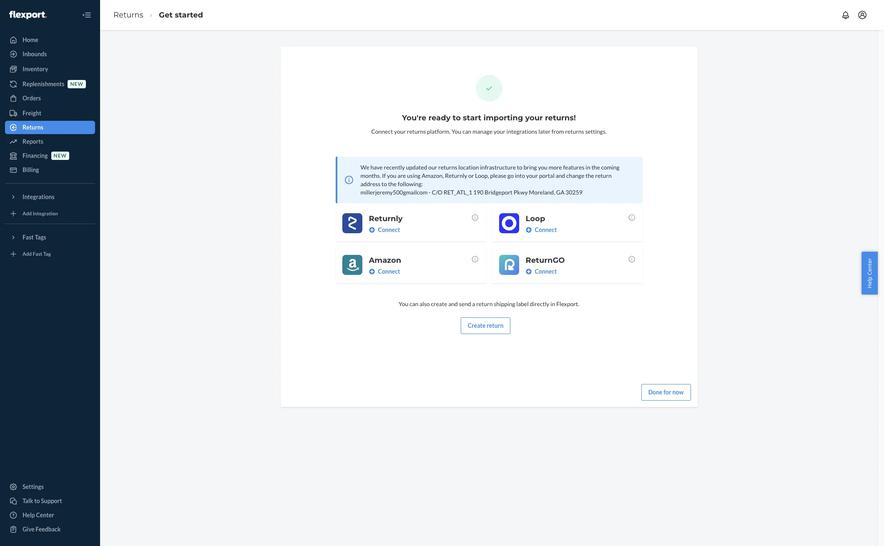 Task type: describe. For each thing, give the bounding box(es) containing it.
center inside button
[[866, 258, 874, 275]]

loop,
[[475, 172, 489, 179]]

give
[[23, 526, 34, 533]]

return inside button
[[487, 322, 504, 330]]

plus circle image for loop
[[526, 227, 532, 233]]

0 horizontal spatial and
[[448, 301, 458, 308]]

create
[[431, 301, 447, 308]]

started
[[175, 10, 203, 19]]

returns link inside breadcrumbs navigation
[[113, 10, 143, 19]]

add fast tag
[[23, 251, 51, 258]]

add for add integration
[[23, 211, 32, 217]]

returns!
[[545, 113, 576, 123]]

add for add fast tag
[[23, 251, 32, 258]]

your inside we have recently updated our returns location infrastructure to bring you more features in the coming months. if you are using amazon, returnly or loop, please go into your portal and change the return address to the following: millerjeremy500gmailcom - c/o ret_atl_1 190 bridgeport pkwy moreland, ga 30259
[[526, 172, 538, 179]]

connect button for returnly
[[369, 226, 400, 234]]

support
[[41, 498, 62, 505]]

millerjeremy500gmailcom
[[361, 189, 428, 196]]

create
[[468, 322, 486, 330]]

done for now button
[[641, 385, 691, 401]]

0 horizontal spatial can
[[410, 301, 419, 308]]

inbounds link
[[5, 48, 95, 61]]

integration
[[33, 211, 58, 217]]

fast inside dropdown button
[[23, 234, 34, 241]]

close navigation image
[[82, 10, 92, 20]]

connect link
[[526, 268, 636, 276]]

have
[[371, 164, 383, 171]]

more
[[549, 164, 562, 171]]

directly
[[530, 301, 549, 308]]

from
[[552, 128, 564, 135]]

platform.
[[427, 128, 451, 135]]

if
[[382, 172, 386, 179]]

tags
[[35, 234, 46, 241]]

coming
[[601, 164, 620, 171]]

0 vertical spatial can
[[463, 128, 471, 135]]

done
[[648, 389, 663, 396]]

add integration
[[23, 211, 58, 217]]

connect button for amazon
[[369, 268, 400, 276]]

orders link
[[5, 92, 95, 105]]

ready
[[429, 113, 451, 123]]

we
[[361, 164, 369, 171]]

returns inside breadcrumbs navigation
[[113, 10, 143, 19]]

connect inside 'link'
[[535, 268, 557, 275]]

ret_atl_1
[[444, 189, 472, 196]]

settings.
[[585, 128, 607, 135]]

please
[[490, 172, 507, 179]]

you're ready to start importing your returns!
[[402, 113, 576, 123]]

create return button
[[461, 318, 511, 335]]

are
[[398, 172, 406, 179]]

bridgeport
[[485, 189, 513, 196]]

address
[[361, 181, 381, 188]]

new for financing
[[54, 153, 67, 159]]

integrations
[[23, 194, 54, 201]]

your up later
[[525, 113, 543, 123]]

190
[[473, 189, 484, 196]]

connect button for loop
[[526, 226, 557, 234]]

location
[[458, 164, 479, 171]]

for
[[664, 389, 671, 396]]

now
[[673, 389, 684, 396]]

billing link
[[5, 164, 95, 177]]

change
[[566, 172, 585, 179]]

1 vertical spatial returns
[[23, 124, 43, 131]]

pkwy
[[514, 189, 528, 196]]

connect for returnly
[[378, 226, 400, 234]]

our
[[428, 164, 437, 171]]

1 vertical spatial help
[[23, 512, 35, 519]]

1 vertical spatial the
[[586, 172, 594, 179]]

home link
[[5, 33, 95, 47]]

connect for loop
[[535, 226, 557, 234]]

talk to support button
[[5, 495, 95, 508]]

financing
[[23, 152, 48, 159]]

freight link
[[5, 107, 95, 120]]

label
[[517, 301, 529, 308]]

plus circle image inside connect 'link'
[[526, 269, 532, 275]]

connect up have
[[371, 128, 393, 135]]

talk
[[23, 498, 33, 505]]

recently
[[384, 164, 405, 171]]

integrations
[[507, 128, 537, 135]]

and inside we have recently updated our returns location infrastructure to bring you more features in the coming months. if you are using amazon, returnly or loop, please go into your portal and change the return address to the following: millerjeremy500gmailcom - c/o ret_atl_1 190 bridgeport pkwy moreland, ga 30259
[[556, 172, 565, 179]]

features
[[563, 164, 585, 171]]

0 horizontal spatial in
[[551, 301, 555, 308]]

a
[[472, 301, 475, 308]]

following:
[[398, 181, 423, 188]]

1 vertical spatial return
[[476, 301, 493, 308]]

loop
[[526, 214, 545, 224]]

to left start
[[453, 113, 461, 123]]

amazon,
[[422, 172, 444, 179]]

give feedback button
[[5, 523, 95, 537]]

connect your returns platform. you can manage your integrations later from returns settings.
[[371, 128, 607, 135]]

moreland,
[[529, 189, 555, 196]]

0 horizontal spatial center
[[36, 512, 54, 519]]

get
[[159, 10, 173, 19]]

bring
[[524, 164, 537, 171]]

30259
[[566, 189, 583, 196]]

replenishments
[[23, 80, 64, 88]]

billing
[[23, 166, 39, 174]]

settings link
[[5, 481, 95, 494]]

using
[[407, 172, 421, 179]]

start
[[463, 113, 481, 123]]



Task type: vqa. For each thing, say whether or not it's contained in the screenshot.
Domestic Origin Use Flexport's extensive US trucking network or your own carrier to inbound your products from any location, or ship parcel from anywhere in the world
no



Task type: locate. For each thing, give the bounding box(es) containing it.
plus circle image for amazon
[[369, 269, 375, 275]]

connect down loop
[[535, 226, 557, 234]]

return right a
[[476, 301, 493, 308]]

2 horizontal spatial returns
[[565, 128, 584, 135]]

you right platform.
[[452, 128, 461, 135]]

add left integration
[[23, 211, 32, 217]]

0 horizontal spatial you
[[399, 301, 408, 308]]

the
[[592, 164, 600, 171], [586, 172, 594, 179], [388, 181, 397, 188]]

0 horizontal spatial help
[[23, 512, 35, 519]]

you
[[538, 164, 548, 171], [387, 172, 396, 179]]

open account menu image
[[858, 10, 868, 20]]

c/o
[[432, 189, 443, 196]]

your down you're
[[394, 128, 406, 135]]

0 vertical spatial help
[[866, 277, 874, 289]]

updated
[[406, 164, 427, 171]]

new up orders link at the left
[[70, 81, 83, 87]]

to
[[453, 113, 461, 123], [517, 164, 523, 171], [382, 181, 387, 188], [34, 498, 40, 505]]

add inside add integration link
[[23, 211, 32, 217]]

to inside button
[[34, 498, 40, 505]]

1 horizontal spatial returnly
[[445, 172, 467, 179]]

flexport.
[[556, 301, 579, 308]]

help center link
[[5, 509, 95, 523]]

0 vertical spatial you
[[452, 128, 461, 135]]

0 vertical spatial and
[[556, 172, 565, 179]]

inventory
[[23, 65, 48, 73]]

connect
[[371, 128, 393, 135], [378, 226, 400, 234], [535, 226, 557, 234], [378, 268, 400, 275], [535, 268, 557, 275]]

1 horizontal spatial you
[[538, 164, 548, 171]]

home
[[23, 36, 38, 43]]

you left also
[[399, 301, 408, 308]]

1 vertical spatial in
[[551, 301, 555, 308]]

your down importing in the top right of the page
[[494, 128, 505, 135]]

0 horizontal spatial returns
[[407, 128, 426, 135]]

return down coming
[[595, 172, 612, 179]]

0 vertical spatial the
[[592, 164, 600, 171]]

returnly down location
[[445, 172, 467, 179]]

reports link
[[5, 135, 95, 148]]

feedback
[[36, 526, 61, 533]]

0 vertical spatial in
[[586, 164, 590, 171]]

can
[[463, 128, 471, 135], [410, 301, 419, 308]]

to right talk on the left
[[34, 498, 40, 505]]

returngo
[[526, 256, 565, 265]]

in right features
[[586, 164, 590, 171]]

1 vertical spatial you
[[387, 172, 396, 179]]

help inside button
[[866, 277, 874, 289]]

returns right from
[[565, 128, 584, 135]]

1 horizontal spatial center
[[866, 258, 874, 275]]

0 horizontal spatial returnly
[[369, 214, 403, 224]]

manage
[[473, 128, 493, 135]]

0 vertical spatial fast
[[23, 234, 34, 241]]

later
[[539, 128, 551, 135]]

to down if at left
[[382, 181, 387, 188]]

plus circle image
[[369, 227, 375, 233]]

returnly up plus circle image on the top left of the page
[[369, 214, 403, 224]]

tag
[[43, 251, 51, 258]]

give feedback
[[23, 526, 61, 533]]

1 horizontal spatial help
[[866, 277, 874, 289]]

1 horizontal spatial you
[[452, 128, 461, 135]]

1 vertical spatial help center
[[23, 512, 54, 519]]

1 vertical spatial can
[[410, 301, 419, 308]]

1 vertical spatial you
[[399, 301, 408, 308]]

you right if at left
[[387, 172, 396, 179]]

0 vertical spatial returns
[[113, 10, 143, 19]]

1 horizontal spatial help center
[[866, 258, 874, 289]]

help
[[866, 277, 874, 289], [23, 512, 35, 519]]

returns inside we have recently updated our returns location infrastructure to bring you more features in the coming months. if you are using amazon, returnly or loop, please go into your portal and change the return address to the following: millerjeremy500gmailcom - c/o ret_atl_1 190 bridgeport pkwy moreland, ga 30259
[[438, 164, 457, 171]]

integrations button
[[5, 191, 95, 204]]

to up into
[[517, 164, 523, 171]]

amazon
[[369, 256, 401, 265]]

in
[[586, 164, 590, 171], [551, 301, 555, 308]]

infrastructure
[[480, 164, 516, 171]]

connect right plus circle image on the top left of the page
[[378, 226, 400, 234]]

connect button down amazon
[[369, 268, 400, 276]]

importing
[[484, 113, 523, 123]]

center
[[866, 258, 874, 275], [36, 512, 54, 519]]

2 add from the top
[[23, 251, 32, 258]]

add integration link
[[5, 207, 95, 221]]

0 horizontal spatial help center
[[23, 512, 54, 519]]

1 horizontal spatial in
[[586, 164, 590, 171]]

in right directly at right
[[551, 301, 555, 308]]

connect for amazon
[[378, 268, 400, 275]]

months.
[[361, 172, 381, 179]]

2 vertical spatial return
[[487, 322, 504, 330]]

you
[[452, 128, 461, 135], [399, 301, 408, 308]]

inventory link
[[5, 63, 95, 76]]

add fast tag link
[[5, 248, 95, 261]]

flexport logo image
[[9, 11, 47, 19]]

the up the millerjeremy500gmailcom
[[388, 181, 397, 188]]

1 horizontal spatial returns link
[[113, 10, 143, 19]]

or
[[468, 172, 474, 179]]

breadcrumbs navigation
[[107, 3, 210, 27]]

get started
[[159, 10, 203, 19]]

0 vertical spatial returns link
[[113, 10, 143, 19]]

open notifications image
[[841, 10, 851, 20]]

done for now
[[648, 389, 684, 396]]

1 vertical spatial add
[[23, 251, 32, 258]]

0 horizontal spatial returns
[[23, 124, 43, 131]]

can down start
[[463, 128, 471, 135]]

1 horizontal spatial returns
[[113, 10, 143, 19]]

ga
[[556, 189, 565, 196]]

connect down amazon
[[378, 268, 400, 275]]

0 horizontal spatial returns link
[[5, 121, 95, 134]]

orders
[[23, 95, 41, 102]]

fast left 'tag'
[[33, 251, 42, 258]]

the right change
[[586, 172, 594, 179]]

reports
[[23, 138, 43, 145]]

1 vertical spatial returns link
[[5, 121, 95, 134]]

you can also create and send a return shipping label directly in flexport.
[[399, 301, 579, 308]]

plus circle image down amazon
[[369, 269, 375, 275]]

you up "portal" at right top
[[538, 164, 548, 171]]

0 vertical spatial return
[[595, 172, 612, 179]]

0 vertical spatial center
[[866, 258, 874, 275]]

return right create
[[487, 322, 504, 330]]

plus circle image
[[526, 227, 532, 233], [369, 269, 375, 275], [526, 269, 532, 275]]

help center button
[[862, 252, 878, 295]]

connect button down loop
[[526, 226, 557, 234]]

1 horizontal spatial returns
[[438, 164, 457, 171]]

-
[[429, 189, 431, 196]]

create return
[[468, 322, 504, 330]]

talk to support
[[23, 498, 62, 505]]

1 vertical spatial fast
[[33, 251, 42, 258]]

returnly inside we have recently updated our returns location infrastructure to bring you more features in the coming months. if you are using amazon, returnly or loop, please go into your portal and change the return address to the following: millerjeremy500gmailcom - c/o ret_atl_1 190 bridgeport pkwy moreland, ga 30259
[[445, 172, 467, 179]]

returns down you're
[[407, 128, 426, 135]]

also
[[420, 301, 430, 308]]

and down more
[[556, 172, 565, 179]]

send
[[459, 301, 471, 308]]

returns link
[[113, 10, 143, 19], [5, 121, 95, 134]]

returns up reports
[[23, 124, 43, 131]]

add
[[23, 211, 32, 217], [23, 251, 32, 258]]

shipping
[[494, 301, 515, 308]]

add down fast tags
[[23, 251, 32, 258]]

1 horizontal spatial and
[[556, 172, 565, 179]]

in inside we have recently updated our returns location infrastructure to bring you more features in the coming months. if you are using amazon, returnly or loop, please go into your portal and change the return address to the following: millerjeremy500gmailcom - c/o ret_atl_1 190 bridgeport pkwy moreland, ga 30259
[[586, 164, 590, 171]]

returns link down freight link
[[5, 121, 95, 134]]

get started link
[[159, 10, 203, 19]]

fast left tags
[[23, 234, 34, 241]]

new down the 'reports' link
[[54, 153, 67, 159]]

1 vertical spatial and
[[448, 301, 458, 308]]

connect button up amazon
[[369, 226, 400, 234]]

return inside we have recently updated our returns location infrastructure to bring you more features in the coming months. if you are using amazon, returnly or loop, please go into your portal and change the return address to the following: millerjeremy500gmailcom - c/o ret_atl_1 190 bridgeport pkwy moreland, ga 30259
[[595, 172, 612, 179]]

1 vertical spatial new
[[54, 153, 67, 159]]

you're
[[402, 113, 426, 123]]

portal
[[539, 172, 555, 179]]

new for replenishments
[[70, 81, 83, 87]]

returns right our
[[438, 164, 457, 171]]

into
[[515, 172, 525, 179]]

0 vertical spatial add
[[23, 211, 32, 217]]

0 vertical spatial you
[[538, 164, 548, 171]]

1 add from the top
[[23, 211, 32, 217]]

add inside add fast tag link
[[23, 251, 32, 258]]

0 vertical spatial new
[[70, 81, 83, 87]]

0 horizontal spatial you
[[387, 172, 396, 179]]

plus circle image down returngo
[[526, 269, 532, 275]]

the left coming
[[592, 164, 600, 171]]

0 horizontal spatial new
[[54, 153, 67, 159]]

your down bring
[[526, 172, 538, 179]]

plus circle image down loop
[[526, 227, 532, 233]]

1 horizontal spatial new
[[70, 81, 83, 87]]

help center inside button
[[866, 258, 874, 289]]

0 vertical spatial returnly
[[445, 172, 467, 179]]

return
[[595, 172, 612, 179], [476, 301, 493, 308], [487, 322, 504, 330]]

we have recently updated our returns location infrastructure to bring you more features in the coming months. if you are using amazon, returnly or loop, please go into your portal and change the return address to the following: millerjeremy500gmailcom - c/o ret_atl_1 190 bridgeport pkwy moreland, ga 30259
[[361, 164, 620, 196]]

2 vertical spatial the
[[388, 181, 397, 188]]

0 vertical spatial help center
[[866, 258, 874, 289]]

freight
[[23, 110, 41, 117]]

can left also
[[410, 301, 419, 308]]

and left send
[[448, 301, 458, 308]]

returns left get
[[113, 10, 143, 19]]

fast tags
[[23, 234, 46, 241]]

returns link left get
[[113, 10, 143, 19]]

1 vertical spatial center
[[36, 512, 54, 519]]

returns
[[113, 10, 143, 19], [23, 124, 43, 131]]

settings
[[23, 484, 44, 491]]

1 horizontal spatial can
[[463, 128, 471, 135]]

1 vertical spatial returnly
[[369, 214, 403, 224]]

your
[[525, 113, 543, 123], [394, 128, 406, 135], [494, 128, 505, 135], [526, 172, 538, 179]]

connect down returngo
[[535, 268, 557, 275]]



